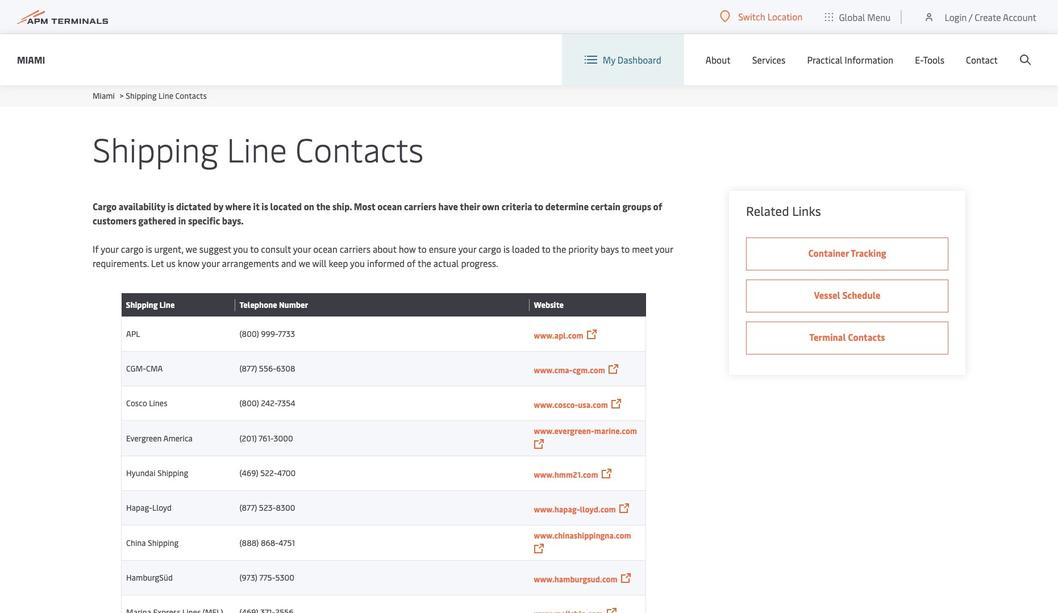 Task type: locate. For each thing, give the bounding box(es) containing it.
the left actual
[[418, 257, 431, 269]]

ocean
[[378, 200, 402, 213], [313, 243, 338, 255]]

switch location
[[739, 10, 803, 23]]

1 vertical spatial we
[[299, 257, 310, 269]]

container
[[809, 247, 849, 259]]

1 vertical spatial miami
[[93, 90, 115, 101]]

1 (800) from the top
[[240, 329, 259, 339]]

is up let
[[146, 243, 152, 255]]

is right it
[[262, 200, 268, 213]]

www.hmm21.com link
[[534, 469, 598, 480]]

ocean inside the cargo availability is dictated by where it is located on the ship. most ocean carriers have their own criteria to determine certain groups of customers gathered in specific bays.
[[378, 200, 402, 213]]

switch location button
[[720, 10, 803, 23]]

let
[[151, 257, 164, 269]]

to right bays
[[621, 243, 630, 255]]

you up arrangements
[[233, 243, 248, 255]]

1 cargo from the left
[[121, 243, 144, 255]]

www.cma-cgm.com
[[534, 365, 605, 375]]

the left priority
[[553, 243, 566, 255]]

to right loaded
[[542, 243, 551, 255]]

(877) left 523-
[[240, 502, 257, 513]]

of right groups
[[653, 200, 663, 213]]

cma
[[146, 363, 163, 374]]

0 horizontal spatial carriers
[[340, 243, 371, 255]]

vessel
[[814, 289, 841, 301]]

www.cma-cgm.com link
[[534, 365, 605, 375]]

of inside the cargo availability is dictated by where it is located on the ship. most ocean carriers have their own criteria to determine certain groups of customers gathered in specific bays.
[[653, 200, 663, 213]]

contact
[[966, 53, 998, 66]]

urgent,
[[154, 243, 183, 255]]

line
[[159, 90, 173, 101], [227, 126, 287, 171], [160, 300, 175, 310]]

999-
[[261, 329, 278, 339]]

you right keep
[[350, 257, 365, 269]]

carriers up keep
[[340, 243, 371, 255]]

the right "on"
[[316, 200, 330, 213]]

(888)
[[240, 537, 259, 548]]

1 horizontal spatial the
[[418, 257, 431, 269]]

gathered
[[138, 214, 176, 227]]

(469)
[[240, 468, 258, 479]]

the inside the cargo availability is dictated by where it is located on the ship. most ocean carriers have their own criteria to determine certain groups of customers gathered in specific bays.
[[316, 200, 330, 213]]

0 vertical spatial ocean
[[378, 200, 402, 213]]

0 horizontal spatial contacts
[[175, 90, 207, 101]]

1 horizontal spatial of
[[653, 200, 663, 213]]

terminal contacts
[[810, 331, 885, 343]]

2 vertical spatial contacts
[[848, 331, 885, 343]]

cgm-
[[126, 363, 146, 374]]

cargo up requirements.
[[121, 243, 144, 255]]

cosco
[[126, 398, 147, 409]]

1 horizontal spatial you
[[350, 257, 365, 269]]

(877) left 556-
[[240, 363, 257, 374]]

if
[[93, 243, 99, 255]]

related
[[746, 202, 789, 219]]

it
[[253, 200, 260, 213]]

to right the criteria
[[534, 200, 543, 213]]

(800) 242-7354
[[240, 398, 295, 409]]

actual
[[434, 257, 459, 269]]

5300
[[275, 572, 294, 583]]

how
[[399, 243, 416, 255]]

0 horizontal spatial the
[[316, 200, 330, 213]]

hapag-
[[126, 502, 152, 513]]

(877) for (877) 556-6308
[[240, 363, 257, 374]]

775-
[[259, 572, 275, 583]]

556-
[[259, 363, 276, 374]]

0 horizontal spatial miami
[[17, 53, 45, 66]]

loaded
[[512, 243, 540, 255]]

www.chinashippingna.com
[[534, 530, 631, 541]]

miami for miami
[[17, 53, 45, 66]]

cgm-cma
[[126, 363, 163, 374]]

0 vertical spatial (800)
[[240, 329, 259, 339]]

practical
[[807, 53, 843, 66]]

criteria
[[502, 200, 532, 213]]

0 horizontal spatial miami link
[[17, 53, 45, 67]]

1 horizontal spatial we
[[299, 257, 310, 269]]

of
[[653, 200, 663, 213], [407, 257, 416, 269]]

0 vertical spatial you
[[233, 243, 248, 255]]

2 (800) from the top
[[240, 398, 259, 409]]

(201) 761-3000
[[240, 433, 293, 444]]

2 (877) from the top
[[240, 502, 257, 513]]

www.apl.com
[[534, 330, 584, 341]]

0 vertical spatial of
[[653, 200, 663, 213]]

/
[[969, 11, 973, 23]]

your up "and"
[[293, 243, 311, 255]]

1 vertical spatial ocean
[[313, 243, 338, 255]]

1 horizontal spatial carriers
[[404, 200, 436, 213]]

ocean right most
[[378, 200, 402, 213]]

your
[[101, 243, 119, 255], [293, 243, 311, 255], [458, 243, 477, 255], [655, 243, 673, 255], [202, 257, 220, 269]]

2 vertical spatial the
[[418, 257, 431, 269]]

about button
[[706, 34, 731, 85]]

1 vertical spatial (877)
[[240, 502, 257, 513]]

3000
[[274, 433, 293, 444]]

marine.com
[[594, 426, 637, 437]]

have
[[438, 200, 458, 213]]

in
[[178, 214, 186, 227]]

www.hamburgsud.com link
[[534, 574, 618, 585]]

2 vertical spatial line
[[160, 300, 175, 310]]

and
[[281, 257, 297, 269]]

1 horizontal spatial ocean
[[378, 200, 402, 213]]

(973)
[[240, 572, 257, 583]]

e-tools
[[915, 53, 945, 66]]

0 horizontal spatial you
[[233, 243, 248, 255]]

1 vertical spatial of
[[407, 257, 416, 269]]

of down how
[[407, 257, 416, 269]]

shipping down 'miami > shipping line contacts'
[[93, 126, 218, 171]]

is up gathered on the left top of the page
[[168, 200, 174, 213]]

miami
[[17, 53, 45, 66], [93, 90, 115, 101]]

on
[[304, 200, 314, 213]]

shipping line
[[126, 300, 175, 310]]

1 vertical spatial the
[[553, 243, 566, 255]]

523-
[[259, 502, 276, 513]]

is
[[168, 200, 174, 213], [262, 200, 268, 213], [146, 243, 152, 255], [504, 243, 510, 255]]

to inside the cargo availability is dictated by where it is located on the ship. most ocean carriers have their own criteria to determine certain groups of customers gathered in specific bays.
[[534, 200, 543, 213]]

www.hamburgsud.com
[[534, 574, 618, 585]]

www.cosco-usa.com link
[[534, 399, 608, 410]]

1 horizontal spatial miami link
[[93, 90, 115, 101]]

cargo up the progress.
[[479, 243, 501, 255]]

0 vertical spatial carriers
[[404, 200, 436, 213]]

contacts inside "link"
[[848, 331, 885, 343]]

account
[[1003, 11, 1037, 23]]

0 horizontal spatial of
[[407, 257, 416, 269]]

0 horizontal spatial cargo
[[121, 243, 144, 255]]

to up arrangements
[[250, 243, 259, 255]]

their
[[460, 200, 480, 213]]

(800) left 242-
[[240, 398, 259, 409]]

we left will
[[299, 257, 310, 269]]

by
[[213, 200, 223, 213]]

(800) left 999-
[[240, 329, 259, 339]]

services
[[752, 53, 786, 66]]

informed
[[367, 257, 405, 269]]

requirements.
[[93, 257, 149, 269]]

0 horizontal spatial we
[[186, 243, 197, 255]]

0 vertical spatial contacts
[[175, 90, 207, 101]]

terminal contacts link
[[746, 322, 949, 355]]

is left loaded
[[504, 243, 510, 255]]

1 vertical spatial (800)
[[240, 398, 259, 409]]

www.evergreen-marine.com link
[[534, 426, 637, 437]]

1 (877) from the top
[[240, 363, 257, 374]]

cargo
[[93, 200, 117, 213]]

shipping up apl
[[126, 300, 158, 310]]

specific
[[188, 214, 220, 227]]

www.cma-
[[534, 365, 573, 375]]

2 horizontal spatial contacts
[[848, 331, 885, 343]]

0 vertical spatial (877)
[[240, 363, 257, 374]]

location
[[768, 10, 803, 23]]

ocean up will
[[313, 243, 338, 255]]

carriers left have
[[404, 200, 436, 213]]

of inside if your cargo is urgent, we suggest you to consult your ocean carriers about how to ensure your cargo is loaded to the priority bays to meet your requirements. let us know your arrangements and we will keep you informed of the actual progress.
[[407, 257, 416, 269]]

1 horizontal spatial contacts
[[295, 126, 424, 171]]

switch
[[739, 10, 766, 23]]

1 horizontal spatial miami
[[93, 90, 115, 101]]

we up know
[[186, 243, 197, 255]]

about
[[706, 53, 731, 66]]

consult
[[261, 243, 291, 255]]

1 horizontal spatial cargo
[[479, 243, 501, 255]]

cargo
[[121, 243, 144, 255], [479, 243, 501, 255]]

0 vertical spatial miami
[[17, 53, 45, 66]]

e-tools button
[[915, 34, 945, 85]]

0 vertical spatial the
[[316, 200, 330, 213]]

contact button
[[966, 34, 998, 85]]

0 horizontal spatial ocean
[[313, 243, 338, 255]]

1 vertical spatial carriers
[[340, 243, 371, 255]]

login / create account
[[945, 11, 1037, 23]]

1 vertical spatial line
[[227, 126, 287, 171]]



Task type: describe. For each thing, give the bounding box(es) containing it.
customers
[[93, 214, 136, 227]]

about
[[373, 243, 397, 255]]

shipping right hyundai at the left
[[157, 468, 188, 479]]

vessel schedule link
[[746, 280, 949, 313]]

242-
[[261, 398, 277, 409]]

create
[[975, 11, 1001, 23]]

arrangements
[[222, 257, 279, 269]]

carriers inside the cargo availability is dictated by where it is located on the ship. most ocean carriers have their own criteria to determine certain groups of customers gathered in specific bays.
[[404, 200, 436, 213]]

www.evergreen-
[[534, 426, 594, 437]]

information
[[845, 53, 894, 66]]

cargo availability is dictated by where it is located on the ship. most ocean carriers have their own criteria to determine certain groups of customers gathered in specific bays.
[[93, 200, 663, 227]]

availability
[[119, 200, 165, 213]]

(877) for (877) 523-8300
[[240, 502, 257, 513]]

miami for miami > shipping line contacts
[[93, 90, 115, 101]]

ocean inside if your cargo is urgent, we suggest you to consult your ocean carriers about how to ensure your cargo is loaded to the priority bays to meet your requirements. let us know your arrangements and we will keep you informed of the actual progress.
[[313, 243, 338, 255]]

lloyd
[[152, 502, 172, 513]]

container tracking
[[809, 247, 887, 259]]

schedule
[[843, 289, 881, 301]]

china
[[126, 537, 146, 548]]

7354
[[277, 398, 295, 409]]

my
[[603, 53, 616, 66]]

4751
[[279, 537, 295, 548]]

0 vertical spatial we
[[186, 243, 197, 255]]

your up the progress.
[[458, 243, 477, 255]]

www.cosco-
[[534, 399, 578, 410]]

1 vertical spatial miami link
[[93, 90, 115, 101]]

your right meet
[[655, 243, 673, 255]]

www.hapag-lloyd.com link
[[534, 504, 616, 515]]

(973) 775-5300
[[240, 572, 294, 583]]

services button
[[752, 34, 786, 85]]

login
[[945, 11, 967, 23]]

www.hapag-
[[534, 504, 580, 515]]

telephone
[[240, 300, 277, 310]]

www.chinashippingna.com link
[[534, 530, 631, 541]]

www.hapag-lloyd.com
[[534, 504, 616, 515]]

cosco lines
[[126, 398, 167, 409]]

related links
[[746, 202, 821, 219]]

practical information button
[[807, 34, 894, 85]]

priority
[[569, 243, 598, 255]]

global menu
[[839, 11, 891, 23]]

located
[[270, 200, 302, 213]]

hapag-lloyd
[[126, 502, 172, 513]]

number
[[279, 300, 308, 310]]

dashboard
[[618, 53, 662, 66]]

miami > shipping line contacts
[[93, 90, 207, 101]]

terminal
[[810, 331, 846, 343]]

0 vertical spatial miami link
[[17, 53, 45, 67]]

most
[[354, 200, 376, 213]]

evergreen
[[126, 433, 162, 444]]

868-
[[261, 537, 279, 548]]

your right if
[[101, 243, 119, 255]]

(877) 556-6308
[[240, 363, 295, 374]]

2 horizontal spatial the
[[553, 243, 566, 255]]

522-
[[260, 468, 277, 479]]

global menu button
[[814, 0, 902, 34]]

links
[[792, 202, 821, 219]]

1 vertical spatial you
[[350, 257, 365, 269]]

meet
[[632, 243, 653, 255]]

ensure
[[429, 243, 456, 255]]

my dashboard
[[603, 53, 662, 66]]

america
[[163, 433, 193, 444]]

website
[[534, 300, 564, 310]]

usa.com
[[578, 399, 608, 410]]

(800) for (800) 999-7733
[[240, 329, 259, 339]]

e-
[[915, 53, 923, 66]]

(800) for (800) 242-7354
[[240, 398, 259, 409]]

dictated
[[176, 200, 211, 213]]

container tracking link
[[746, 238, 949, 271]]

(877) 523-8300
[[240, 502, 295, 513]]

hamburgsüd
[[126, 572, 173, 583]]

login / create account link
[[924, 0, 1037, 34]]

carriers inside if your cargo is urgent, we suggest you to consult your ocean carriers about how to ensure your cargo is loaded to the priority bays to meet your requirements. let us know your arrangements and we will keep you informed of the actual progress.
[[340, 243, 371, 255]]

www.evergreen-marine.com
[[534, 426, 637, 437]]

line for shipping line
[[160, 300, 175, 310]]

to right how
[[418, 243, 427, 255]]

if your cargo is urgent, we suggest you to consult your ocean carriers about how to ensure your cargo is loaded to the priority bays to meet your requirements. let us know your arrangements and we will keep you informed of the actual progress.
[[93, 243, 673, 269]]

1 vertical spatial contacts
[[295, 126, 424, 171]]

tracking
[[851, 247, 887, 259]]

progress.
[[461, 257, 498, 269]]

761-
[[259, 433, 274, 444]]

4700
[[277, 468, 296, 479]]

know
[[178, 257, 200, 269]]

2 cargo from the left
[[479, 243, 501, 255]]

0 vertical spatial line
[[159, 90, 173, 101]]

global
[[839, 11, 865, 23]]

your down suggest
[[202, 257, 220, 269]]

groups
[[623, 200, 651, 213]]

line for shipping line contacts
[[227, 126, 287, 171]]

where
[[225, 200, 251, 213]]

(201)
[[240, 433, 257, 444]]

shipping right china
[[148, 537, 179, 548]]

china shipping
[[126, 537, 179, 548]]

vessel schedule
[[814, 289, 881, 301]]

shipping right >
[[126, 90, 157, 101]]

ship.
[[332, 200, 352, 213]]

hyundai
[[126, 468, 155, 479]]



Task type: vqa. For each thing, say whether or not it's contained in the screenshot.


